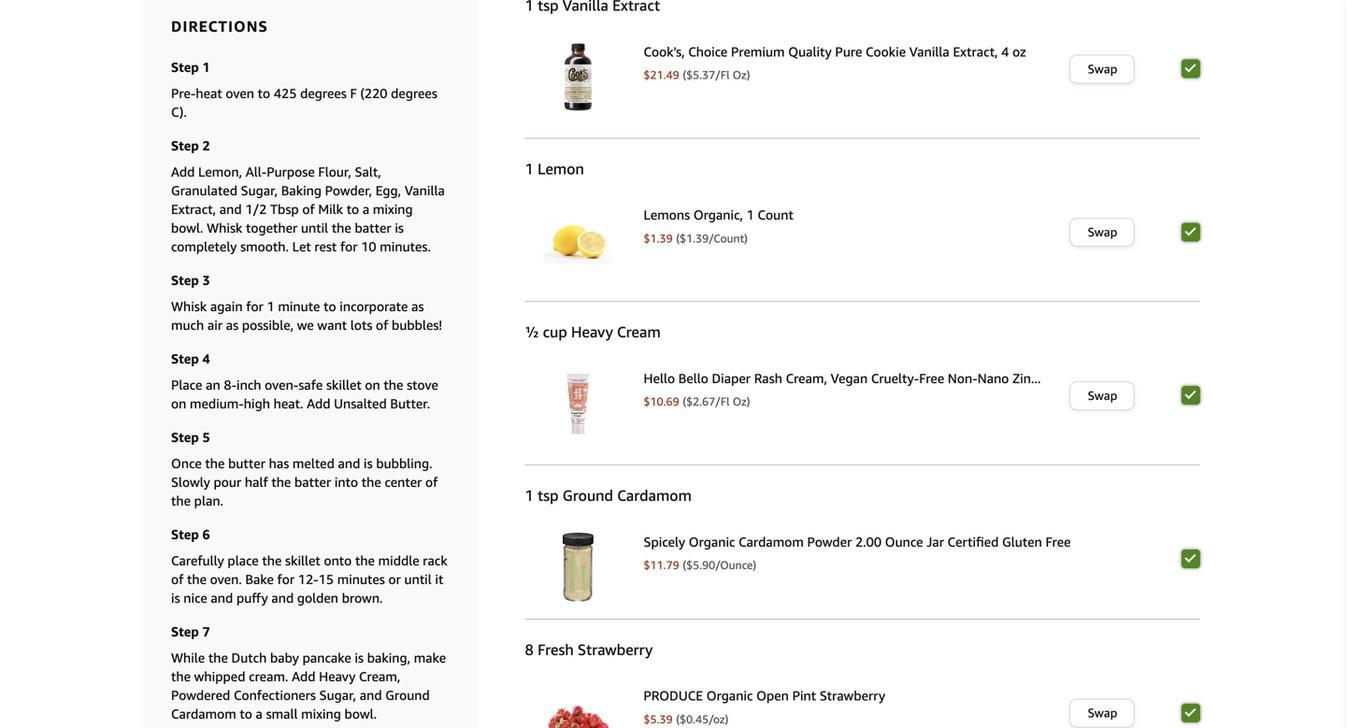 Task type: vqa. For each thing, say whether or not it's contained in the screenshot.
Cream, in the Hello Bello Diaper Rash Cream, Vegan Cruelty-Free Non-Nano Zin... $10.69 ($2.67/Fl Oz)
yes



Task type: describe. For each thing, give the bounding box(es) containing it.
heat
[[196, 86, 222, 101]]

swap for ½ cup heavy cream
[[1088, 389, 1118, 403]]

batter inside once the butter has melted and is bubbling. slowly pour half the batter into the center of the plan.
[[295, 475, 331, 490]]

add inside while the dutch baby pancake is baking, make the whipped cream. add heavy cream, powdered confectioners sugar, and ground cardamom to a small mixing bowl.
[[292, 669, 316, 685]]

pour
[[214, 475, 241, 490]]

is inside carefully place the skillet onto the middle rack of the oven. bake for 12-15 minutes or until it is nice and puffy and golden brown.
[[171, 591, 180, 606]]

swap for 8 fresh strawberry
[[1088, 706, 1118, 721]]

nice
[[184, 591, 207, 606]]

$10.69
[[644, 395, 680, 408]]

cream, inside hello bello diaper rash cream, vegan cruelty-free non-nano zin... $10.69 ($2.67/fl oz)
[[786, 371, 828, 386]]

swap submit for ½ cup heavy cream
[[1071, 382, 1134, 410]]

the down has
[[272, 475, 291, 490]]

bubbles!
[[392, 317, 442, 333]]

(220
[[361, 86, 388, 101]]

we
[[297, 317, 314, 333]]

0 vertical spatial cardamom
[[617, 487, 692, 504]]

while
[[171, 650, 205, 666]]

purpose
[[267, 164, 315, 180]]

2
[[203, 138, 210, 153]]

sugar, inside "add lemon, all-purpose flour, salt, granulated sugar, baking powder, egg, vanilla extract, and 1/2 tbsp of milk to a mixing bowl. whisk together until the batter is completely smooth. let rest for 10 minutes."
[[241, 183, 278, 198]]

1 up heat
[[203, 59, 210, 75]]

and down the bake
[[272, 591, 294, 606]]

pint
[[793, 688, 817, 704]]

of inside carefully place the skillet onto the middle rack of the oven. bake for 12-15 minutes or until it is nice and puffy and golden brown.
[[171, 572, 184, 587]]

middle
[[378, 553, 420, 569]]

a inside while the dutch baby pancake is baking, make the whipped cream. add heavy cream, powdered confectioners sugar, and ground cardamom to a small mixing bowl.
[[256, 707, 263, 722]]

lemons organic, 1 count image
[[544, 217, 613, 264]]

4 inside cook's, choice premium quality pure cookie vanilla extract, 4 oz $21.49 ($5.37/fl oz)
[[1002, 44, 1009, 59]]

possible,
[[242, 317, 294, 333]]

into
[[335, 475, 358, 490]]

the up the bake
[[262, 553, 282, 569]]

rash
[[754, 371, 783, 386]]

bowl. inside while the dutch baby pancake is baking, make the whipped cream. add heavy cream, powdered confectioners sugar, and ground cardamom to a small mixing bowl.
[[345, 707, 377, 722]]

has
[[269, 456, 289, 471]]

lemon,
[[198, 164, 242, 180]]

open
[[757, 688, 789, 704]]

it
[[435, 572, 444, 587]]

whisk again for 1 minute to incorporate as much air as possible, we want lots of bubbles!
[[171, 299, 442, 333]]

butter
[[228, 456, 266, 471]]

salt,
[[355, 164, 381, 180]]

7
[[203, 624, 210, 640]]

rest
[[315, 239, 337, 254]]

$5.39
[[644, 713, 673, 726]]

slowly
[[171, 475, 210, 490]]

granulated
[[171, 183, 237, 198]]

place
[[171, 377, 202, 393]]

place an 8-inch oven-safe skillet on the stove on medium-high heat. add unsalted butter.
[[171, 377, 438, 411]]

zin...
[[1013, 371, 1041, 386]]

8-
[[224, 377, 237, 393]]

vanilla inside "add lemon, all-purpose flour, salt, granulated sugar, baking powder, egg, vanilla extract, and 1/2 tbsp of milk to a mixing bowl. whisk together until the batter is completely smooth. let rest for 10 minutes."
[[405, 183, 445, 198]]

step 6
[[171, 527, 210, 542]]

batter inside "add lemon, all-purpose flour, salt, granulated sugar, baking powder, egg, vanilla extract, and 1/2 tbsp of milk to a mixing bowl. whisk together until the batter is completely smooth. let rest for 10 minutes."
[[355, 220, 391, 236]]

minutes
[[337, 572, 385, 587]]

egg,
[[376, 183, 401, 198]]

golden
[[297, 591, 339, 606]]

0 horizontal spatial on
[[171, 396, 186, 411]]

extract, inside "add lemon, all-purpose flour, salt, granulated sugar, baking powder, egg, vanilla extract, and 1/2 tbsp of milk to a mixing bowl. whisk together until the batter is completely smooth. let rest for 10 minutes."
[[171, 202, 216, 217]]

inch
[[237, 377, 261, 393]]

($5.37/fl
[[683, 68, 730, 81]]

powder
[[808, 534, 852, 550]]

center
[[385, 475, 422, 490]]

stove
[[407, 377, 438, 393]]

1 inside whisk again for 1 minute to incorporate as much air as possible, we want lots of bubbles!
[[267, 299, 275, 314]]

1 lemon
[[525, 160, 584, 178]]

high
[[244, 396, 270, 411]]

vegan
[[831, 371, 868, 386]]

the down carefully
[[187, 572, 207, 587]]

step 2
[[171, 138, 210, 153]]

mixing inside "add lemon, all-purpose flour, salt, granulated sugar, baking powder, egg, vanilla extract, and 1/2 tbsp of milk to a mixing bowl. whisk together until the batter is completely smooth. let rest for 10 minutes."
[[373, 202, 413, 217]]

bubbling.
[[376, 456, 433, 471]]

for inside carefully place the skillet onto the middle rack of the oven. bake for 12-15 minutes or until it is nice and puffy and golden brown.
[[277, 572, 295, 587]]

tbsp
[[270, 202, 299, 217]]

a inside "add lemon, all-purpose flour, salt, granulated sugar, baking powder, egg, vanilla extract, and 1/2 tbsp of milk to a mixing bowl. whisk together until the batter is completely smooth. let rest for 10 minutes."
[[363, 202, 370, 217]]

medium-
[[190, 396, 244, 411]]

choice
[[689, 44, 728, 59]]

sugar, inside while the dutch baby pancake is baking, make the whipped cream. add heavy cream, powdered confectioners sugar, and ground cardamom to a small mixing bowl.
[[319, 688, 356, 703]]

place
[[228, 553, 259, 569]]

add lemon, all-purpose flour, salt, granulated sugar, baking powder, egg, vanilla extract, and 1/2 tbsp of milk to a mixing bowl. whisk together until the batter is completely smooth. let rest for 10 minutes.
[[171, 164, 445, 254]]

swap submit for 1 lemon
[[1071, 219, 1134, 246]]

cookie
[[866, 44, 906, 59]]

small
[[266, 707, 298, 722]]

swap for 1 lemon
[[1088, 225, 1118, 240]]

step for step 1
[[171, 59, 199, 75]]

the down while at the left bottom
[[171, 669, 191, 685]]

let
[[292, 239, 311, 254]]

organic for 8 fresh strawberry
[[707, 688, 753, 704]]

dutch
[[231, 650, 267, 666]]

for inside whisk again for 1 minute to incorporate as much air as possible, we want lots of bubbles!
[[246, 299, 264, 314]]

melted
[[293, 456, 335, 471]]

powdered
[[171, 688, 230, 703]]

milk
[[318, 202, 343, 217]]

the up whipped
[[208, 650, 228, 666]]

mixing inside while the dutch baby pancake is baking, make the whipped cream. add heavy cream, powdered confectioners sugar, and ground cardamom to a small mixing bowl.
[[301, 707, 341, 722]]

add inside place an 8-inch oven-safe skillet on the stove on medium-high heat. add unsalted butter.
[[307, 396, 331, 411]]

jar
[[927, 534, 944, 550]]

and down oven. at the bottom of page
[[211, 591, 233, 606]]

step for step 2
[[171, 138, 199, 153]]

produce organic open pint strawberry $5.39 ($0.45/oz)
[[644, 688, 886, 726]]

5
[[203, 430, 210, 445]]

cream.
[[249, 669, 288, 685]]

oz) inside hello bello diaper rash cream, vegan cruelty-free non-nano zin... $10.69 ($2.67/fl oz)
[[733, 395, 750, 408]]

15
[[319, 572, 334, 587]]

spicely organic cardamom powder 2.00 ounce jar certified gluten free image
[[563, 533, 594, 602]]

$21.49
[[644, 68, 680, 81]]

non-
[[948, 371, 978, 386]]

($0.45/oz)
[[676, 713, 729, 726]]

lots
[[351, 317, 373, 333]]

the right into
[[362, 475, 381, 490]]

step 7
[[171, 624, 210, 640]]

and inside while the dutch baby pancake is baking, make the whipped cream. add heavy cream, powdered confectioners sugar, and ground cardamom to a small mixing bowl.
[[360, 688, 382, 703]]

1/2
[[245, 202, 267, 217]]

puffy
[[237, 591, 268, 606]]

($1.39/count)
[[676, 232, 748, 245]]

butter.
[[390, 396, 430, 411]]

skillet inside carefully place the skillet onto the middle rack of the oven. bake for 12-15 minutes or until it is nice and puffy and golden brown.
[[285, 553, 321, 569]]

pancake
[[303, 650, 351, 666]]

1 inside 'lemons organic, 1 count $1.39 ($1.39/count)'
[[747, 207, 755, 223]]

all-
[[246, 164, 267, 180]]

step for step 3
[[171, 273, 199, 288]]

completely
[[171, 239, 237, 254]]

until inside carefully place the skillet onto the middle rack of the oven. bake for 12-15 minutes or until it is nice and puffy and golden brown.
[[404, 572, 432, 587]]

lemons
[[644, 207, 690, 223]]

425
[[274, 86, 297, 101]]

confectioners
[[234, 688, 316, 703]]

cruelty-
[[871, 371, 919, 386]]

bowl. inside "add lemon, all-purpose flour, salt, granulated sugar, baking powder, egg, vanilla extract, and 1/2 tbsp of milk to a mixing bowl. whisk together until the batter is completely smooth. let rest for 10 minutes."
[[171, 220, 203, 236]]

free inside spicely organic cardamom powder 2.00 ounce jar certified gluten free $11.79 ($5.90/ounce)
[[1046, 534, 1071, 550]]

0 horizontal spatial as
[[226, 317, 239, 333]]

oven-
[[265, 377, 299, 393]]

smooth.
[[240, 239, 289, 254]]



Task type: locate. For each thing, give the bounding box(es) containing it.
step left 3 at left top
[[171, 273, 199, 288]]

1 vertical spatial 4
[[203, 351, 210, 367]]

batter up 10
[[355, 220, 391, 236]]

0 horizontal spatial cream,
[[359, 669, 401, 685]]

pre-
[[171, 86, 196, 101]]

mixing down egg,
[[373, 202, 413, 217]]

0 horizontal spatial skillet
[[285, 553, 321, 569]]

0 horizontal spatial mixing
[[301, 707, 341, 722]]

hello
[[644, 371, 675, 386]]

free right the gluten
[[1046, 534, 1071, 550]]

cook's, choice premium quality pure cookie vanilla extract, 4 oz image
[[564, 42, 593, 112]]

2 step from the top
[[171, 138, 199, 153]]

hello bello diaper rash cream, vegan cruelty-free non-nano zinc oxide, 4 fl. oz image
[[544, 369, 613, 439]]

1 horizontal spatial 4
[[1002, 44, 1009, 59]]

heavy
[[571, 323, 613, 341], [319, 669, 356, 685]]

is up minutes.
[[395, 220, 404, 236]]

1 left tsp
[[525, 487, 534, 504]]

lemon
[[538, 160, 584, 178]]

swap submit for 8 fresh strawberry
[[1071, 700, 1134, 727]]

extract, left oz
[[953, 44, 998, 59]]

cream,
[[786, 371, 828, 386], [359, 669, 401, 685]]

0 horizontal spatial heavy
[[319, 669, 356, 685]]

skillet up 12-
[[285, 553, 321, 569]]

1 vertical spatial as
[[226, 317, 239, 333]]

oz
[[1013, 44, 1027, 59]]

cream, down baking,
[[359, 669, 401, 685]]

7 step from the top
[[171, 624, 199, 640]]

3 swap submit from the top
[[1071, 382, 1134, 410]]

½
[[525, 323, 539, 341]]

0 vertical spatial oz)
[[733, 68, 750, 81]]

1 vertical spatial batter
[[295, 475, 331, 490]]

step left 7
[[171, 624, 199, 640]]

1 vertical spatial skillet
[[285, 553, 321, 569]]

nano
[[978, 371, 1009, 386]]

0 vertical spatial bowl.
[[171, 220, 203, 236]]

6 step from the top
[[171, 527, 199, 542]]

or
[[389, 572, 401, 587]]

of right center
[[425, 475, 438, 490]]

0 horizontal spatial vanilla
[[405, 183, 445, 198]]

of up nice
[[171, 572, 184, 587]]

ground right tsp
[[563, 487, 613, 504]]

0 horizontal spatial bowl.
[[171, 220, 203, 236]]

the inside "add lemon, all-purpose flour, salt, granulated sugar, baking powder, egg, vanilla extract, and 1/2 tbsp of milk to a mixing bowl. whisk together until the batter is completely smooth. let rest for 10 minutes."
[[332, 220, 351, 236]]

and
[[220, 202, 242, 217], [338, 456, 360, 471], [211, 591, 233, 606], [272, 591, 294, 606], [360, 688, 382, 703]]

cardamom inside while the dutch baby pancake is baking, make the whipped cream. add heavy cream, powdered confectioners sugar, and ground cardamom to a small mixing bowl.
[[171, 707, 236, 722]]

heavy down pancake
[[319, 669, 356, 685]]

to up want
[[324, 299, 336, 314]]

step left 6
[[171, 527, 199, 542]]

1 horizontal spatial for
[[277, 572, 295, 587]]

2 vertical spatial cardamom
[[171, 707, 236, 722]]

$11.79
[[644, 559, 680, 572]]

1 horizontal spatial as
[[412, 299, 424, 314]]

and down baking,
[[360, 688, 382, 703]]

2.00
[[856, 534, 882, 550]]

1 vertical spatial on
[[171, 396, 186, 411]]

ground down baking,
[[386, 688, 430, 703]]

0 horizontal spatial sugar,
[[241, 183, 278, 198]]

until left the it
[[404, 572, 432, 587]]

free inside hello bello diaper rash cream, vegan cruelty-free non-nano zin... $10.69 ($2.67/fl oz)
[[919, 371, 945, 386]]

cream, inside while the dutch baby pancake is baking, make the whipped cream. add heavy cream, powdered confectioners sugar, and ground cardamom to a small mixing bowl.
[[359, 669, 401, 685]]

degrees
[[300, 86, 347, 101], [391, 86, 438, 101]]

and left the 1/2
[[220, 202, 242, 217]]

cardamom inside spicely organic cardamom powder 2.00 ounce jar certified gluten free $11.79 ($5.90/ounce)
[[739, 534, 804, 550]]

extract,
[[953, 44, 998, 59], [171, 202, 216, 217]]

step for step 7
[[171, 624, 199, 640]]

1 vertical spatial until
[[404, 572, 432, 587]]

1 horizontal spatial on
[[365, 377, 380, 393]]

1 horizontal spatial cream,
[[786, 371, 828, 386]]

1 vertical spatial for
[[246, 299, 264, 314]]

whisk inside "add lemon, all-purpose flour, salt, granulated sugar, baking powder, egg, vanilla extract, and 1/2 tbsp of milk to a mixing bowl. whisk together until the batter is completely smooth. let rest for 10 minutes."
[[207, 220, 243, 236]]

until inside "add lemon, all-purpose flour, salt, granulated sugar, baking powder, egg, vanilla extract, and 1/2 tbsp of milk to a mixing bowl. whisk together until the batter is completely smooth. let rest for 10 minutes."
[[301, 220, 328, 236]]

for left 10
[[340, 239, 358, 254]]

to inside "add lemon, all-purpose flour, salt, granulated sugar, baking powder, egg, vanilla extract, and 1/2 tbsp of milk to a mixing bowl. whisk together until the batter is completely smooth. let rest for 10 minutes."
[[347, 202, 359, 217]]

4 left oz
[[1002, 44, 1009, 59]]

($2.67/fl
[[683, 395, 730, 408]]

vanilla right egg,
[[405, 183, 445, 198]]

2 vertical spatial for
[[277, 572, 295, 587]]

1 horizontal spatial ground
[[563, 487, 613, 504]]

1 vertical spatial extract,
[[171, 202, 216, 217]]

0 vertical spatial organic
[[689, 534, 735, 550]]

0 vertical spatial heavy
[[571, 323, 613, 341]]

until up 'rest'
[[301, 220, 328, 236]]

1 horizontal spatial until
[[404, 572, 432, 587]]

the up butter.
[[384, 377, 403, 393]]

1 horizontal spatial heavy
[[571, 323, 613, 341]]

whisk up much
[[171, 299, 207, 314]]

2 swap submit from the top
[[1071, 219, 1134, 246]]

1 horizontal spatial mixing
[[373, 202, 413, 217]]

as up bubbles!
[[412, 299, 424, 314]]

is inside "add lemon, all-purpose flour, salt, granulated sugar, baking powder, egg, vanilla extract, and 1/2 tbsp of milk to a mixing bowl. whisk together until the batter is completely smooth. let rest for 10 minutes."
[[395, 220, 404, 236]]

vanilla right cookie
[[910, 44, 950, 59]]

0 vertical spatial whisk
[[207, 220, 243, 236]]

extract, inside cook's, choice premium quality pure cookie vanilla extract, 4 oz $21.49 ($5.37/fl oz)
[[953, 44, 998, 59]]

0 vertical spatial ground
[[563, 487, 613, 504]]

a left small
[[256, 707, 263, 722]]

is left bubbling. at bottom
[[364, 456, 373, 471]]

1 vertical spatial cardamom
[[739, 534, 804, 550]]

carefully place the skillet onto the middle rack of the oven. bake for 12-15 minutes or until it is nice and puffy and golden brown.
[[171, 553, 448, 606]]

0 vertical spatial cream,
[[786, 371, 828, 386]]

0 horizontal spatial until
[[301, 220, 328, 236]]

1 horizontal spatial bowl.
[[345, 707, 377, 722]]

0 vertical spatial vanilla
[[910, 44, 950, 59]]

degrees right (220
[[391, 86, 438, 101]]

0 vertical spatial for
[[340, 239, 358, 254]]

add down safe
[[307, 396, 331, 411]]

4
[[1002, 44, 1009, 59], [203, 351, 210, 367]]

0 vertical spatial 4
[[1002, 44, 1009, 59]]

is left baking,
[[355, 650, 364, 666]]

organic inside spicely organic cardamom powder 2.00 ounce jar certified gluten free $11.79 ($5.90/ounce)
[[689, 534, 735, 550]]

2 swap from the top
[[1088, 225, 1118, 240]]

an
[[206, 377, 220, 393]]

and up into
[[338, 456, 360, 471]]

the up pour
[[205, 456, 225, 471]]

heat.
[[274, 396, 303, 411]]

1 vertical spatial ground
[[386, 688, 430, 703]]

4 swap submit from the top
[[1071, 700, 1134, 727]]

once
[[171, 456, 202, 471]]

to down confectioners
[[240, 707, 252, 722]]

1 vertical spatial mixing
[[301, 707, 341, 722]]

spicely organic cardamom powder 2.00 ounce jar certified gluten free $11.79 ($5.90/ounce)
[[644, 534, 1071, 572]]

0 horizontal spatial cardamom
[[171, 707, 236, 722]]

4 up an
[[203, 351, 210, 367]]

1 horizontal spatial sugar,
[[319, 688, 356, 703]]

and inside "add lemon, all-purpose flour, salt, granulated sugar, baking powder, egg, vanilla extract, and 1/2 tbsp of milk to a mixing bowl. whisk together until the batter is completely smooth. let rest for 10 minutes."
[[220, 202, 242, 217]]

bowl. down baking,
[[345, 707, 377, 722]]

free
[[919, 371, 945, 386], [1046, 534, 1071, 550]]

1 step from the top
[[171, 59, 199, 75]]

strawberry right fresh
[[578, 641, 653, 659]]

step up pre-
[[171, 59, 199, 75]]

1 horizontal spatial degrees
[[391, 86, 438, 101]]

certified
[[948, 534, 999, 550]]

carefully
[[171, 553, 224, 569]]

much
[[171, 317, 204, 333]]

0 horizontal spatial free
[[919, 371, 945, 386]]

0 horizontal spatial a
[[256, 707, 263, 722]]

cream, right rash
[[786, 371, 828, 386]]

cardamom up ($5.90/ounce)
[[739, 534, 804, 550]]

as
[[412, 299, 424, 314], [226, 317, 239, 333]]

1 horizontal spatial skillet
[[326, 377, 362, 393]]

1 horizontal spatial a
[[363, 202, 370, 217]]

of down baking
[[302, 202, 315, 217]]

heavy right cup
[[571, 323, 613, 341]]

produce organic open pint strawberry image
[[544, 699, 613, 728]]

mixing
[[373, 202, 413, 217], [301, 707, 341, 722]]

0 vertical spatial on
[[365, 377, 380, 393]]

cook's, choice premium quality pure cookie vanilla extract, 4 oz $21.49 ($5.37/fl oz)
[[644, 44, 1027, 81]]

1 horizontal spatial strawberry
[[820, 688, 886, 704]]

1 vertical spatial organic
[[707, 688, 753, 704]]

degrees left f
[[300, 86, 347, 101]]

pre-heat oven to 425 degrees f (220 degrees c).
[[171, 86, 438, 120]]

12-
[[298, 572, 319, 587]]

batter down melted
[[295, 475, 331, 490]]

flour,
[[318, 164, 351, 180]]

heavy inside while the dutch baby pancake is baking, make the whipped cream. add heavy cream, powdered confectioners sugar, and ground cardamom to a small mixing bowl.
[[319, 669, 356, 685]]

is inside once the butter has melted and is bubbling. slowly pour half the batter into the center of the plan.
[[364, 456, 373, 471]]

skillet up unsalted
[[326, 377, 362, 393]]

the down "milk"
[[332, 220, 351, 236]]

0 vertical spatial as
[[412, 299, 424, 314]]

1 vertical spatial oz)
[[733, 395, 750, 408]]

step 4
[[171, 351, 210, 367]]

onto
[[324, 553, 352, 569]]

organic,
[[694, 207, 743, 223]]

bowl.
[[171, 220, 203, 236], [345, 707, 377, 722]]

the up minutes
[[355, 553, 375, 569]]

add inside "add lemon, all-purpose flour, salt, granulated sugar, baking powder, egg, vanilla extract, and 1/2 tbsp of milk to a mixing bowl. whisk together until the batter is completely smooth. let rest for 10 minutes."
[[171, 164, 195, 180]]

mixing right small
[[301, 707, 341, 722]]

1 degrees from the left
[[300, 86, 347, 101]]

as right air
[[226, 317, 239, 333]]

2 degrees from the left
[[391, 86, 438, 101]]

powder,
[[325, 183, 372, 198]]

baking
[[281, 183, 322, 198]]

0 vertical spatial strawberry
[[578, 641, 653, 659]]

1 swap from the top
[[1088, 62, 1118, 76]]

1 vertical spatial bowl.
[[345, 707, 377, 722]]

0 vertical spatial skillet
[[326, 377, 362, 393]]

1 vertical spatial a
[[256, 707, 263, 722]]

3 step from the top
[[171, 273, 199, 288]]

cream
[[617, 323, 661, 341]]

is inside while the dutch baby pancake is baking, make the whipped cream. add heavy cream, powdered confectioners sugar, and ground cardamom to a small mixing bowl.
[[355, 650, 364, 666]]

1 vertical spatial free
[[1046, 534, 1071, 550]]

8
[[525, 641, 534, 659]]

on up unsalted
[[365, 377, 380, 393]]

skillet
[[326, 377, 362, 393], [285, 553, 321, 569]]

step left 5
[[171, 430, 199, 445]]

0 horizontal spatial ground
[[386, 688, 430, 703]]

strawberry right pint
[[820, 688, 886, 704]]

1 vertical spatial vanilla
[[405, 183, 445, 198]]

0 horizontal spatial for
[[246, 299, 264, 314]]

0 horizontal spatial 4
[[203, 351, 210, 367]]

0 vertical spatial until
[[301, 220, 328, 236]]

gluten
[[1003, 534, 1043, 550]]

oz) down the diaper
[[733, 395, 750, 408]]

1 swap submit from the top
[[1071, 56, 1134, 83]]

on
[[365, 377, 380, 393], [171, 396, 186, 411]]

Swap submit
[[1071, 56, 1134, 83], [1071, 219, 1134, 246], [1071, 382, 1134, 410], [1071, 700, 1134, 727]]

step for step 6
[[171, 527, 199, 542]]

strawberry inside produce organic open pint strawberry $5.39 ($0.45/oz)
[[820, 688, 886, 704]]

4 swap from the top
[[1088, 706, 1118, 721]]

($5.90/ounce)
[[683, 559, 757, 572]]

make
[[414, 650, 446, 666]]

step 3
[[171, 273, 210, 288]]

add
[[171, 164, 195, 180], [307, 396, 331, 411], [292, 669, 316, 685]]

oz) inside cook's, choice premium quality pure cookie vanilla extract, 4 oz $21.49 ($5.37/fl oz)
[[733, 68, 750, 81]]

step for step 5
[[171, 430, 199, 445]]

2 oz) from the top
[[733, 395, 750, 408]]

1 vertical spatial sugar,
[[319, 688, 356, 703]]

c).
[[171, 104, 187, 120]]

organic for 1 tsp ground cardamom
[[689, 534, 735, 550]]

minutes.
[[380, 239, 431, 254]]

whipped
[[194, 669, 245, 685]]

the inside place an 8-inch oven-safe skillet on the stove on medium-high heat. add unsalted butter.
[[384, 377, 403, 393]]

0 vertical spatial free
[[919, 371, 945, 386]]

of inside "add lemon, all-purpose flour, salt, granulated sugar, baking powder, egg, vanilla extract, and 1/2 tbsp of milk to a mixing bowl. whisk together until the batter is completely smooth. let rest for 10 minutes."
[[302, 202, 315, 217]]

cardamom up the spicely
[[617, 487, 692, 504]]

brown.
[[342, 591, 383, 606]]

1 left lemon
[[525, 160, 534, 178]]

lemons organic, 1 count $1.39 ($1.39/count)
[[644, 207, 794, 245]]

1 tsp ground cardamom
[[525, 487, 692, 504]]

whisk inside whisk again for 1 minute to incorporate as much air as possible, we want lots of bubbles!
[[171, 299, 207, 314]]

0 horizontal spatial batter
[[295, 475, 331, 490]]

count
[[758, 207, 794, 223]]

0 vertical spatial add
[[171, 164, 195, 180]]

and inside once the butter has melted and is bubbling. slowly pour half the batter into the center of the plan.
[[338, 456, 360, 471]]

the down the slowly
[[171, 493, 191, 509]]

vanilla inside cook's, choice premium quality pure cookie vanilla extract, 4 oz $21.49 ($5.37/fl oz)
[[910, 44, 950, 59]]

free left non-
[[919, 371, 945, 386]]

0 horizontal spatial degrees
[[300, 86, 347, 101]]

a down powder,
[[363, 202, 370, 217]]

1 horizontal spatial cardamom
[[617, 487, 692, 504]]

0 horizontal spatial extract,
[[171, 202, 216, 217]]

hello bello diaper rash cream, vegan cruelty-free non-nano zin... $10.69 ($2.67/fl oz)
[[644, 371, 1041, 408]]

step 1
[[171, 59, 210, 75]]

of inside whisk again for 1 minute to incorporate as much air as possible, we want lots of bubbles!
[[376, 317, 388, 333]]

3
[[203, 273, 210, 288]]

1 horizontal spatial free
[[1046, 534, 1071, 550]]

0 horizontal spatial strawberry
[[578, 641, 653, 659]]

spicely
[[644, 534, 686, 550]]

organic up ($5.90/ounce)
[[689, 534, 735, 550]]

0 vertical spatial mixing
[[373, 202, 413, 217]]

add down step 2
[[171, 164, 195, 180]]

0 vertical spatial a
[[363, 202, 370, 217]]

for left 12-
[[277, 572, 295, 587]]

a
[[363, 202, 370, 217], [256, 707, 263, 722]]

3 swap from the top
[[1088, 389, 1118, 403]]

is left nice
[[171, 591, 180, 606]]

to
[[258, 86, 270, 101], [347, 202, 359, 217], [324, 299, 336, 314], [240, 707, 252, 722]]

step up the place
[[171, 351, 199, 367]]

diaper
[[712, 371, 751, 386]]

whisk up completely
[[207, 220, 243, 236]]

the
[[332, 220, 351, 236], [384, 377, 403, 393], [205, 456, 225, 471], [272, 475, 291, 490], [362, 475, 381, 490], [171, 493, 191, 509], [262, 553, 282, 569], [355, 553, 375, 569], [187, 572, 207, 587], [208, 650, 228, 666], [171, 669, 191, 685]]

0 vertical spatial extract,
[[953, 44, 998, 59]]

to left '425'
[[258, 86, 270, 101]]

of inside once the butter has melted and is bubbling. slowly pour half the batter into the center of the plan.
[[425, 475, 438, 490]]

2 vertical spatial add
[[292, 669, 316, 685]]

again
[[210, 299, 243, 314]]

sugar, down all- in the left top of the page
[[241, 183, 278, 198]]

oz) down premium
[[733, 68, 750, 81]]

1 vertical spatial whisk
[[171, 299, 207, 314]]

1 vertical spatial heavy
[[319, 669, 356, 685]]

1 vertical spatial cream,
[[359, 669, 401, 685]]

extract, down granulated
[[171, 202, 216, 217]]

organic
[[689, 534, 735, 550], [707, 688, 753, 704]]

sugar, down pancake
[[319, 688, 356, 703]]

for up possible,
[[246, 299, 264, 314]]

baby
[[270, 650, 299, 666]]

oven.
[[210, 572, 242, 587]]

1 horizontal spatial vanilla
[[910, 44, 950, 59]]

1 left count at right
[[747, 207, 755, 223]]

1 vertical spatial strawberry
[[820, 688, 886, 704]]

4 step from the top
[[171, 351, 199, 367]]

2 horizontal spatial cardamom
[[739, 534, 804, 550]]

for inside "add lemon, all-purpose flour, salt, granulated sugar, baking powder, egg, vanilla extract, and 1/2 tbsp of milk to a mixing bowl. whisk together until the batter is completely smooth. let rest for 10 minutes."
[[340, 239, 358, 254]]

oven
[[226, 86, 254, 101]]

2 horizontal spatial for
[[340, 239, 358, 254]]

to inside while the dutch baby pancake is baking, make the whipped cream. add heavy cream, powdered confectioners sugar, and ground cardamom to a small mixing bowl.
[[240, 707, 252, 722]]

cardamom down powdered
[[171, 707, 236, 722]]

to inside pre-heat oven to 425 degrees f (220 degrees c).
[[258, 86, 270, 101]]

1 vertical spatial add
[[307, 396, 331, 411]]

half
[[245, 475, 268, 490]]

ground inside while the dutch baby pancake is baking, make the whipped cream. add heavy cream, powdered confectioners sugar, and ground cardamom to a small mixing bowl.
[[386, 688, 430, 703]]

0 vertical spatial sugar,
[[241, 183, 278, 198]]

1 horizontal spatial batter
[[355, 220, 391, 236]]

skillet inside place an 8-inch oven-safe skillet on the stove on medium-high heat. add unsalted butter.
[[326, 377, 362, 393]]

1 horizontal spatial extract,
[[953, 44, 998, 59]]

0 vertical spatial batter
[[355, 220, 391, 236]]

baking,
[[367, 650, 411, 666]]

5 step from the top
[[171, 430, 199, 445]]

step left 2
[[171, 138, 199, 153]]

1 up possible,
[[267, 299, 275, 314]]

cup
[[543, 323, 567, 341]]

bowl. up completely
[[171, 220, 203, 236]]

of down incorporate
[[376, 317, 388, 333]]

organic up ($0.45/oz) at the right bottom of the page
[[707, 688, 753, 704]]

premium
[[731, 44, 785, 59]]

1 oz) from the top
[[733, 68, 750, 81]]

to inside whisk again for 1 minute to incorporate as much air as possible, we want lots of bubbles!
[[324, 299, 336, 314]]

to down powder,
[[347, 202, 359, 217]]

organic inside produce organic open pint strawberry $5.39 ($0.45/oz)
[[707, 688, 753, 704]]

step for step 4
[[171, 351, 199, 367]]

add down baby
[[292, 669, 316, 685]]

on down the place
[[171, 396, 186, 411]]



